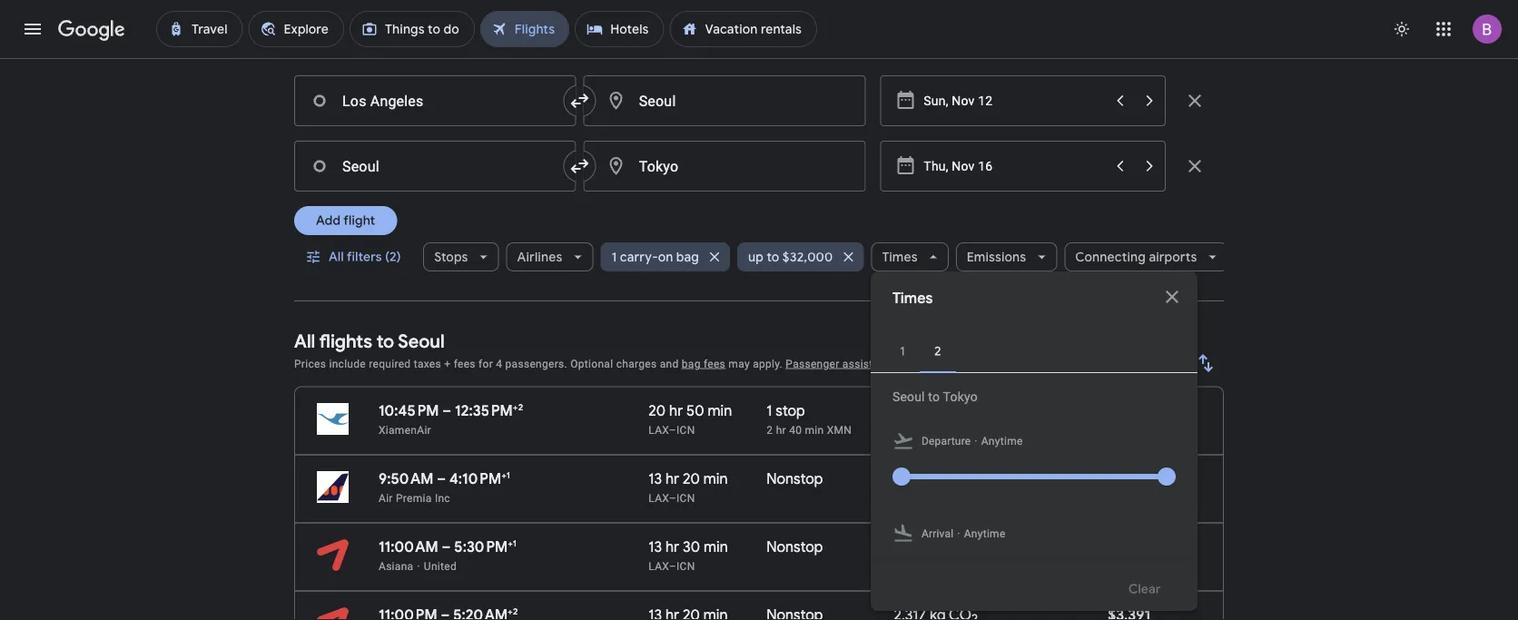 Task type: describe. For each thing, give the bounding box(es) containing it.
13 hr 20 min lax – icn
[[649, 470, 728, 505]]

lax for 20 hr 50 min
[[649, 424, 669, 436]]

Arrival time: 5:20 AM on  Tuesday, November 14. text field
[[453, 606, 518, 620]]

11:00 am – 5:30 pm + 1
[[379, 538, 517, 556]]

all for all flights to seoul
[[294, 330, 316, 353]]

all for all filters (2)
[[329, 249, 344, 265]]

close dialog image
[[1162, 286, 1184, 308]]

co for 3,322
[[952, 402, 974, 420]]

up
[[748, 249, 764, 265]]

add
[[316, 213, 341, 229]]

min for 13 hr 30 min
[[704, 538, 728, 556]]

2 inside 1 stop 2 hr 40 min xmn
[[767, 424, 773, 436]]

airlines
[[517, 249, 562, 265]]

nonstop flight. element for 13 hr 20 min
[[767, 470, 823, 491]]

leaves los angeles international airport at 11:00 pm on sunday, november 12 and arrives at incheon international airport at 5:20 am on tuesday, november 14. element
[[379, 606, 518, 620]]

flights
[[319, 330, 372, 353]]

Departure text field
[[924, 76, 1105, 125]]

seoul to tokyo
[[893, 389, 978, 404]]

carry-
[[620, 249, 658, 265]]

20 hr 50 min lax – icn
[[649, 402, 732, 436]]

2,512 kg co 2 -20% emissions
[[894, 470, 979, 505]]

1 stop flight. element
[[767, 402, 806, 423]]

kg for 3,322
[[932, 402, 948, 420]]

(2)
[[385, 249, 401, 265]]

– up united
[[442, 538, 451, 556]]

stops button
[[423, 235, 499, 279]]

add flight
[[316, 213, 375, 229]]

tokyo
[[943, 389, 978, 404]]

leaves los angeles international airport at 11:00 am on sunday, november 12 and arrives at incheon international airport at 5:30 pm on monday, november 13. element
[[379, 538, 517, 556]]

to for up
[[767, 249, 779, 265]]

hr for 20 hr 50 min
[[670, 402, 683, 420]]

nonstop flight. element for 13 hr 30 min
[[767, 538, 823, 559]]

all flights to seoul
[[294, 330, 445, 353]]

$2,936
[[1106, 470, 1151, 488]]

– inside 13 hr 20 min lax – icn
[[669, 492, 677, 505]]

all filters (2) button
[[294, 235, 416, 279]]

departure
[[922, 435, 971, 448]]

arrival
[[922, 528, 954, 540]]

swap origin and destination. image
[[569, 155, 591, 177]]

Departure time: 11:00 AM. text field
[[379, 538, 439, 556]]

12:35 pm
[[455, 402, 513, 420]]

avg inside 3,322 kg co avg emissions
[[894, 423, 913, 436]]

passenger
[[786, 357, 840, 370]]

air
[[379, 492, 393, 505]]

20 inside 20 hr 50 min lax – icn
[[649, 402, 666, 420]]

2,512
[[894, 470, 927, 488]]

up to $32,000
[[748, 249, 833, 265]]

flight details. leaves los angeles international airport at 11:00 pm on sunday, november 12 and arrives at incheon international airport at 5:20 am on tuesday, november 14. image
[[1169, 603, 1213, 620]]

total duration 13 hr 20 min. element containing 13 hr 20 min
[[649, 470, 767, 491]]

on
[[658, 249, 673, 265]]

2 avg from the top
[[894, 560, 913, 572]]

3,155 kg co 2
[[894, 538, 979, 559]]

50
[[687, 402, 705, 420]]

by:
[[1177, 355, 1195, 372]]

co for 2,512
[[950, 470, 972, 488]]

emissions inside 3,322 kg co avg emissions
[[916, 423, 968, 436]]

required
[[369, 357, 411, 370]]

– left 12:35 pm
[[443, 402, 452, 420]]

to for seoul
[[929, 389, 940, 404]]

+ for 5:30 pm
[[508, 538, 513, 549]]

hr for 13 hr 20 min
[[666, 470, 680, 488]]

airports
[[1149, 249, 1197, 265]]

1 inside popup button
[[611, 249, 617, 265]]

sort
[[1148, 355, 1174, 372]]

icn for 20
[[677, 492, 695, 505]]

1 carry-on bag button
[[601, 235, 730, 279]]

connecting airports button
[[1064, 235, 1228, 279]]

min for 20 hr 50 min
[[708, 402, 732, 420]]

assistance
[[843, 357, 898, 370]]

$3,391 entire trip
[[1102, 538, 1151, 574]]

remove flight from seoul to tokyo on thu, nov 16 image
[[1185, 155, 1206, 177]]

11:00 am
[[379, 538, 439, 556]]

swap origin and destination. image
[[569, 90, 591, 112]]

prices include required taxes + fees for 4 passengers. optional charges and bag fees may apply. passenger assistance
[[294, 357, 898, 370]]

taxes
[[414, 357, 441, 370]]

xmn
[[827, 424, 852, 436]]

filters
[[347, 249, 382, 265]]

1 vertical spatial 4
[[496, 357, 503, 370]]

leaves los angeles international airport at 9:50 am on sunday, november 12 and arrives at incheon international airport at 4:10 pm on monday, november 13. element
[[379, 470, 510, 488]]

sort by:
[[1148, 355, 1195, 372]]

Arrival time: 5:30 PM on  Monday, November 13. text field
[[455, 538, 517, 556]]

2 vertical spatial emissions
[[916, 560, 968, 572]]

passengers.
[[506, 357, 568, 370]]

kg for 2,512
[[930, 470, 947, 488]]

passenger assistance button
[[786, 357, 898, 370]]

air premia inc
[[379, 492, 451, 505]]

5:30 pm
[[455, 538, 508, 556]]

30
[[683, 538, 700, 556]]

+ for 4:10 pm
[[502, 470, 507, 481]]

up to $32,000 button
[[737, 235, 864, 279]]

icn for 50
[[677, 424, 695, 436]]

Departure time: 11:00 PM. text field
[[379, 606, 437, 620]]

connecting
[[1075, 249, 1146, 265]]

10:45 pm – 12:35 pm + 2
[[379, 402, 523, 420]]

$3,391
[[1108, 538, 1151, 556]]

2 inside text field
[[513, 606, 518, 617]]

4 inside popup button
[[449, 44, 456, 59]]

flight details. leaves los angeles international airport at 10:45 pm on sunday, november 12 and arrives at incheon international airport at 12:35 pm on tuesday, november 14. image
[[1169, 398, 1213, 442]]

change appearance image
[[1381, 7, 1424, 51]]

and
[[660, 357, 679, 370]]

4:10 pm
[[450, 470, 502, 488]]

40
[[790, 424, 802, 436]]

2 total duration 13 hr 20 min. element from the top
[[649, 606, 767, 620]]

1 stop 2 hr 40 min xmn
[[767, 402, 852, 436]]

none search field containing times
[[294, 30, 1228, 611]]

3,155
[[894, 538, 927, 556]]



Task type: vqa. For each thing, say whether or not it's contained in the screenshot.
2 inside the the 10:45 PM – 12:35 PM + 2
yes



Task type: locate. For each thing, give the bounding box(es) containing it.
kg inside 3,155 kg co 2
[[931, 538, 947, 556]]

total duration 13 hr 30 min. element
[[649, 538, 767, 559]]

1 avg from the top
[[894, 423, 913, 436]]

2 down arrival time: 5:30 pm on  monday, november 13. text box
[[513, 606, 518, 617]]

nonstop for 13 hr 20 min
[[767, 470, 823, 488]]

1 right "5:30 pm"
[[513, 538, 517, 549]]

2 horizontal spatial to
[[929, 389, 940, 404]]

lax for 13 hr 20 min
[[649, 492, 669, 505]]

2 inside 10:45 pm – 12:35 pm + 2
[[518, 402, 523, 413]]

airlines button
[[506, 235, 593, 279]]

1
[[611, 249, 617, 265], [767, 402, 773, 420], [507, 470, 510, 481], [513, 538, 517, 549]]

kg inside 3,322 kg co avg emissions
[[932, 402, 948, 420]]

+ for 12:35 pm
[[513, 402, 518, 413]]

kg right 3,322
[[932, 402, 948, 420]]

total duration 13 hr 20 min. element down 20 hr 50 min lax – icn
[[649, 470, 767, 491]]

1 horizontal spatial fees
[[704, 357, 726, 370]]

2 down 1 stop flight. element
[[767, 424, 773, 436]]

2 icn from the top
[[677, 492, 695, 505]]

None field
[[294, 35, 413, 68], [493, 35, 586, 68], [294, 35, 413, 68], [493, 35, 586, 68]]

hr left 30
[[666, 538, 680, 556]]

1 left stop
[[767, 402, 773, 420]]

0 vertical spatial icn
[[677, 424, 695, 436]]

Departure text field
[[924, 142, 1105, 191]]

all up prices
[[294, 330, 316, 353]]

hr inside 1 stop 2 hr 40 min xmn
[[776, 424, 787, 436]]

bag right on
[[676, 249, 699, 265]]

icn inside 13 hr 30 min lax – icn
[[677, 560, 695, 573]]

all left filters on the top left of page
[[329, 249, 344, 265]]

nonstop
[[767, 470, 823, 488], [767, 538, 823, 556]]

None text field
[[294, 141, 577, 192], [584, 141, 866, 192], [294, 141, 577, 192], [584, 141, 866, 192]]

min right 30
[[704, 538, 728, 556]]

anytime for arrival
[[964, 528, 1006, 540]]

1 vertical spatial anytime
[[964, 528, 1006, 540]]

total duration 20 hr 50 min. element
[[649, 402, 767, 423]]

to right up
[[767, 249, 779, 265]]

min inside 1 stop 2 hr 40 min xmn
[[805, 424, 824, 436]]

1 vertical spatial 20
[[683, 470, 700, 488]]

+ inside 10:45 pm – 12:35 pm + 2
[[513, 402, 518, 413]]

bag right the and
[[682, 357, 701, 370]]

to left tokyo
[[929, 389, 940, 404]]

flight details. leaves los angeles international airport at 11:00 am on sunday, november 12 and arrives at incheon international airport at 5:30 pm on monday, november 13. image
[[1169, 535, 1213, 578]]

0 vertical spatial to
[[767, 249, 779, 265]]

1 vertical spatial times
[[893, 289, 933, 308]]

nonstop flight. element
[[767, 470, 823, 491], [767, 538, 823, 559], [767, 606, 823, 620]]

– inside 20 hr 50 min lax – icn
[[669, 424, 677, 436]]

3 nonstop flight. element from the top
[[767, 606, 823, 620]]

hr for 13 hr 30 min
[[666, 538, 680, 556]]

to inside popup button
[[767, 249, 779, 265]]

– up 13 hr 30 min lax – icn
[[669, 492, 677, 505]]

– inside 13 hr 30 min lax – icn
[[669, 560, 677, 573]]

remove flight from los angeles to seoul on sun, nov 12 image
[[1185, 90, 1206, 112]]

all inside button
[[329, 249, 344, 265]]

emissions down "seoul to tokyo" on the bottom right
[[916, 423, 968, 436]]

co inside 3,155 kg co 2
[[950, 538, 973, 556]]

1 vertical spatial bag
[[682, 357, 701, 370]]

1 vertical spatial emissions
[[922, 493, 975, 505]]

1 inside 1 stop 2 hr 40 min xmn
[[767, 402, 773, 420]]

avg down 3,155
[[894, 560, 913, 572]]

all
[[329, 249, 344, 265], [294, 330, 316, 353]]

icn for 30
[[677, 560, 695, 573]]

1 vertical spatial lax
[[649, 492, 669, 505]]

main menu image
[[22, 18, 44, 40]]

0 horizontal spatial 4
[[449, 44, 456, 59]]

lax
[[649, 424, 669, 436], [649, 492, 669, 505], [649, 560, 669, 573]]

min inside 20 hr 50 min lax – icn
[[708, 402, 732, 420]]

emissions button
[[956, 235, 1057, 279]]

1 vertical spatial co
[[950, 470, 972, 488]]

sort by: button
[[1141, 342, 1225, 385]]

united
[[424, 560, 457, 573]]

connecting airports
[[1075, 249, 1197, 265]]

3,322 kg co avg emissions
[[894, 402, 974, 436]]

3391 US dollars text field
[[1108, 606, 1151, 620]]

2 vertical spatial kg
[[931, 538, 947, 556]]

min right 50
[[708, 402, 732, 420]]

0 vertical spatial seoul
[[398, 330, 445, 353]]

2 13 from the top
[[649, 538, 662, 556]]

anytime for departure
[[982, 435, 1023, 448]]

3 icn from the top
[[677, 560, 695, 573]]

entire
[[1102, 561, 1131, 574]]

20%
[[898, 493, 919, 505]]

emissions up the arrival
[[922, 493, 975, 505]]

2 inside 2,512 kg co 2 -20% emissions
[[972, 475, 979, 491]]

1 vertical spatial total duration 13 hr 20 min. element
[[649, 606, 767, 620]]

flight
[[344, 213, 375, 229]]

min
[[708, 402, 732, 420], [805, 424, 824, 436], [704, 470, 728, 488], [704, 538, 728, 556]]

2936 US dollars text field
[[1106, 470, 1151, 488]]

hr inside 20 hr 50 min lax – icn
[[670, 402, 683, 420]]

hr left 50
[[670, 402, 683, 420]]

2 lax from the top
[[649, 492, 669, 505]]

+ inside 9:50 am – 4:10 pm + 1
[[502, 470, 507, 481]]

0 horizontal spatial all
[[294, 330, 316, 353]]

9:50 am
[[379, 470, 434, 488]]

13
[[649, 470, 662, 488], [649, 538, 662, 556]]

hr inside 13 hr 20 min lax – icn
[[666, 470, 680, 488]]

co up avg emissions
[[950, 538, 973, 556]]

min down 20 hr 50 min lax – icn
[[704, 470, 728, 488]]

2 vertical spatial lax
[[649, 560, 669, 573]]

nonstop for 13 hr 30 min
[[767, 538, 823, 556]]

13 hr 30 min lax – icn
[[649, 538, 728, 573]]

avg emissions
[[894, 560, 968, 572]]

0 horizontal spatial 20
[[649, 402, 666, 420]]

1 horizontal spatial seoul
[[893, 389, 925, 404]]

2 fees from the left
[[704, 357, 726, 370]]

include
[[329, 357, 366, 370]]

anytime
[[982, 435, 1023, 448], [964, 528, 1006, 540]]

emissions
[[967, 249, 1026, 265]]

+
[[444, 357, 451, 370], [513, 402, 518, 413], [502, 470, 507, 481], [508, 538, 513, 549], [508, 606, 513, 617]]

to up the required
[[377, 330, 394, 353]]

fees
[[454, 357, 476, 370], [704, 357, 726, 370]]

1 total duration 13 hr 20 min. element from the top
[[649, 470, 767, 491]]

1 vertical spatial nonstop
[[767, 538, 823, 556]]

0 horizontal spatial fees
[[454, 357, 476, 370]]

1 right 4:10 pm
[[507, 470, 510, 481]]

2 vertical spatial icn
[[677, 560, 695, 573]]

optional
[[571, 357, 614, 370]]

1 vertical spatial icn
[[677, 492, 695, 505]]

0 vertical spatial lax
[[649, 424, 669, 436]]

1 horizontal spatial all
[[329, 249, 344, 265]]

emissions down 3,155 kg co 2
[[916, 560, 968, 572]]

1 13 from the top
[[649, 470, 662, 488]]

2 vertical spatial to
[[929, 389, 940, 404]]

flight details. leaves los angeles international airport at 9:50 am on sunday, november 12 and arrives at incheon international airport at 4:10 pm on monday, november 13. image
[[1169, 466, 1213, 510]]

2 right 3,155
[[973, 543, 979, 559]]

20 down 20 hr 50 min lax – icn
[[683, 470, 700, 488]]

1 horizontal spatial 20
[[683, 470, 700, 488]]

0 vertical spatial all
[[329, 249, 344, 265]]

bag inside 1 carry-on bag popup button
[[676, 249, 699, 265]]

0 vertical spatial total duration 13 hr 20 min. element
[[649, 470, 767, 491]]

Departure time: 9:50 AM. text field
[[379, 470, 434, 488]]

13 left 30
[[649, 538, 662, 556]]

lax down total duration 20 hr 50 min. 'element'
[[649, 424, 669, 436]]

2 vertical spatial nonstop flight. element
[[767, 606, 823, 620]]

times
[[882, 249, 918, 265], [893, 289, 933, 308]]

0 vertical spatial co
[[952, 402, 974, 420]]

co inside 3,322 kg co avg emissions
[[952, 402, 974, 420]]

1 lax from the top
[[649, 424, 669, 436]]

2 inside 3,155 kg co 2
[[973, 543, 979, 559]]

20 left 50
[[649, 402, 666, 420]]

stops
[[434, 249, 468, 265]]

+ inside 11:00 am – 5:30 pm + 1
[[508, 538, 513, 549]]

prices
[[294, 357, 326, 370]]

icn inside 13 hr 20 min lax – icn
[[677, 492, 695, 505]]

None search field
[[294, 30, 1228, 611]]

$32,000
[[782, 249, 833, 265]]

Arrival time: 12:35 PM on  Tuesday, November 14. text field
[[455, 402, 523, 420]]

hr
[[670, 402, 683, 420], [776, 424, 787, 436], [666, 470, 680, 488], [666, 538, 680, 556]]

3,322
[[894, 402, 929, 420]]

min for 13 hr 20 min
[[704, 470, 728, 488]]

1 nonstop from the top
[[767, 470, 823, 488]]

times inside popup button
[[882, 249, 918, 265]]

2 right 12:35 pm
[[518, 402, 523, 413]]

0 vertical spatial 20
[[649, 402, 666, 420]]

icn inside 20 hr 50 min lax – icn
[[677, 424, 695, 436]]

0 horizontal spatial to
[[377, 330, 394, 353]]

1 icn from the top
[[677, 424, 695, 436]]

kg right 2,512
[[930, 470, 947, 488]]

min inside 13 hr 30 min lax – icn
[[704, 538, 728, 556]]

1 vertical spatial kg
[[930, 470, 947, 488]]

4
[[449, 44, 456, 59], [496, 357, 503, 370]]

lax down total duration 13 hr 30 min. 'element'
[[649, 560, 669, 573]]

–
[[443, 402, 452, 420], [669, 424, 677, 436], [437, 470, 446, 488], [669, 492, 677, 505], [442, 538, 451, 556], [669, 560, 677, 573]]

times button
[[871, 235, 949, 279]]

0 horizontal spatial seoul
[[398, 330, 445, 353]]

1 vertical spatial all
[[294, 330, 316, 353]]

asiana
[[379, 560, 414, 573]]

total duration 13 hr 20 min. element down 13 hr 30 min lax – icn
[[649, 606, 767, 620]]

layover (1 of 1) is a 2 hr 40 min layover at xiamen gaoqi international airport in xiamen. element
[[767, 423, 885, 437]]

anytime right the arrival
[[964, 528, 1006, 540]]

kg inside 2,512 kg co 2 -20% emissions
[[930, 470, 947, 488]]

0 vertical spatial nonstop flight. element
[[767, 470, 823, 491]]

seoul up 'taxes'
[[398, 330, 445, 353]]

co
[[952, 402, 974, 420], [950, 470, 972, 488], [950, 538, 973, 556]]

lax inside 13 hr 20 min lax – icn
[[649, 492, 669, 505]]

2 nonstop flight. element from the top
[[767, 538, 823, 559]]

for
[[479, 357, 493, 370]]

0 vertical spatial avg
[[894, 423, 913, 436]]

icn
[[677, 424, 695, 436], [677, 492, 695, 505], [677, 560, 695, 573]]

min right 40
[[805, 424, 824, 436]]

lax inside 20 hr 50 min lax – icn
[[649, 424, 669, 436]]

lax for 13 hr 30 min
[[649, 560, 669, 573]]

2 vertical spatial co
[[950, 538, 973, 556]]

hr left 40
[[776, 424, 787, 436]]

3 lax from the top
[[649, 560, 669, 573]]

bag fees button
[[682, 357, 726, 370]]

0 vertical spatial bag
[[676, 249, 699, 265]]

total duration 13 hr 20 min. element
[[649, 470, 767, 491], [649, 606, 767, 620]]

1 vertical spatial 13
[[649, 538, 662, 556]]

1 vertical spatial avg
[[894, 560, 913, 572]]

9:50 am – 4:10 pm + 1
[[379, 470, 510, 488]]

1 carry-on bag
[[611, 249, 699, 265]]

+ 2
[[508, 606, 518, 617]]

13 down 20 hr 50 min lax – icn
[[649, 470, 662, 488]]

4 button
[[416, 30, 489, 74]]

trip
[[1134, 561, 1151, 574]]

0 vertical spatial kg
[[932, 402, 948, 420]]

2 nonstop from the top
[[767, 538, 823, 556]]

emissions inside 2,512 kg co 2 -20% emissions
[[922, 493, 975, 505]]

0 vertical spatial emissions
[[916, 423, 968, 436]]

10:45 pm
[[379, 402, 439, 420]]

+ inside arrival time: 5:20 am on  tuesday, november 14. text field
[[508, 606, 513, 617]]

seoul
[[398, 330, 445, 353], [893, 389, 925, 404]]

– up inc
[[437, 470, 446, 488]]

1 inside 9:50 am – 4:10 pm + 1
[[507, 470, 510, 481]]

add flight button
[[294, 206, 397, 235]]

premia
[[396, 492, 432, 505]]

may
[[729, 357, 750, 370]]

lax inside 13 hr 30 min lax – icn
[[649, 560, 669, 573]]

0 vertical spatial times
[[882, 249, 918, 265]]

0 vertical spatial 4
[[449, 44, 456, 59]]

apply.
[[753, 357, 783, 370]]

20 inside 13 hr 20 min lax – icn
[[683, 470, 700, 488]]

1 vertical spatial nonstop flight. element
[[767, 538, 823, 559]]

1 fees from the left
[[454, 357, 476, 370]]

co down departure on the bottom of the page
[[950, 470, 972, 488]]

to
[[767, 249, 779, 265], [377, 330, 394, 353], [929, 389, 940, 404]]

icn down 50
[[677, 424, 695, 436]]

13 inside 13 hr 20 min lax – icn
[[649, 470, 662, 488]]

1 horizontal spatial 4
[[496, 357, 503, 370]]

avg
[[894, 423, 913, 436], [894, 560, 913, 572]]

1 inside 11:00 am – 5:30 pm + 1
[[513, 538, 517, 549]]

13 for 13 hr 30 min
[[649, 538, 662, 556]]

0 vertical spatial nonstop
[[767, 470, 823, 488]]

13 for 13 hr 20 min
[[649, 470, 662, 488]]

Arrival time: 4:10 PM on  Monday, November 13. text field
[[450, 470, 510, 488]]

kg up avg emissions
[[931, 538, 947, 556]]

– down total duration 13 hr 30 min. 'element'
[[669, 560, 677, 573]]

all filters (2)
[[329, 249, 401, 265]]

Departure time: 10:45 PM. text field
[[379, 402, 439, 420]]

None text field
[[294, 75, 577, 126], [584, 75, 866, 126], [294, 75, 577, 126], [584, 75, 866, 126]]

inc
[[435, 492, 451, 505]]

1 nonstop flight. element from the top
[[767, 470, 823, 491]]

1 vertical spatial to
[[377, 330, 394, 353]]

0 vertical spatial anytime
[[982, 435, 1023, 448]]

icn up 30
[[677, 492, 695, 505]]

– down total duration 20 hr 50 min. 'element'
[[669, 424, 677, 436]]

fees left may
[[704, 357, 726, 370]]

anytime right departure on the bottom of the page
[[982, 435, 1023, 448]]

-
[[895, 493, 898, 505]]

1 horizontal spatial to
[[767, 249, 779, 265]]

leaves los angeles international airport at 10:45 pm on sunday, november 12 and arrives at incheon international airport at 12:35 pm on tuesday, november 14. element
[[379, 402, 523, 420]]

13 inside 13 hr 30 min lax – icn
[[649, 538, 662, 556]]

1 vertical spatial seoul
[[893, 389, 925, 404]]

fees left for on the left bottom
[[454, 357, 476, 370]]

stop
[[776, 402, 806, 420]]

icn down 30
[[677, 560, 695, 573]]

xiamenair
[[379, 424, 431, 436]]

kg
[[932, 402, 948, 420], [930, 470, 947, 488], [931, 538, 947, 556]]

0 vertical spatial 13
[[649, 470, 662, 488]]

hr down 20 hr 50 min lax – icn
[[666, 470, 680, 488]]

min inside 13 hr 20 min lax – icn
[[704, 470, 728, 488]]

2
[[518, 402, 523, 413], [767, 424, 773, 436], [972, 475, 979, 491], [973, 543, 979, 559], [513, 606, 518, 617]]

20
[[649, 402, 666, 420], [683, 470, 700, 488]]

lax up 13 hr 30 min lax – icn
[[649, 492, 669, 505]]

co inside 2,512 kg co 2 -20% emissions
[[950, 470, 972, 488]]

charges
[[616, 357, 657, 370]]

co up departure on the bottom of the page
[[952, 402, 974, 420]]

hr inside 13 hr 30 min lax – icn
[[666, 538, 680, 556]]

avg down 3,322
[[894, 423, 913, 436]]

2 right 2,512
[[972, 475, 979, 491]]

seoul down assistance
[[893, 389, 925, 404]]

1 left "carry-"
[[611, 249, 617, 265]]

emissions
[[916, 423, 968, 436], [922, 493, 975, 505], [916, 560, 968, 572]]



